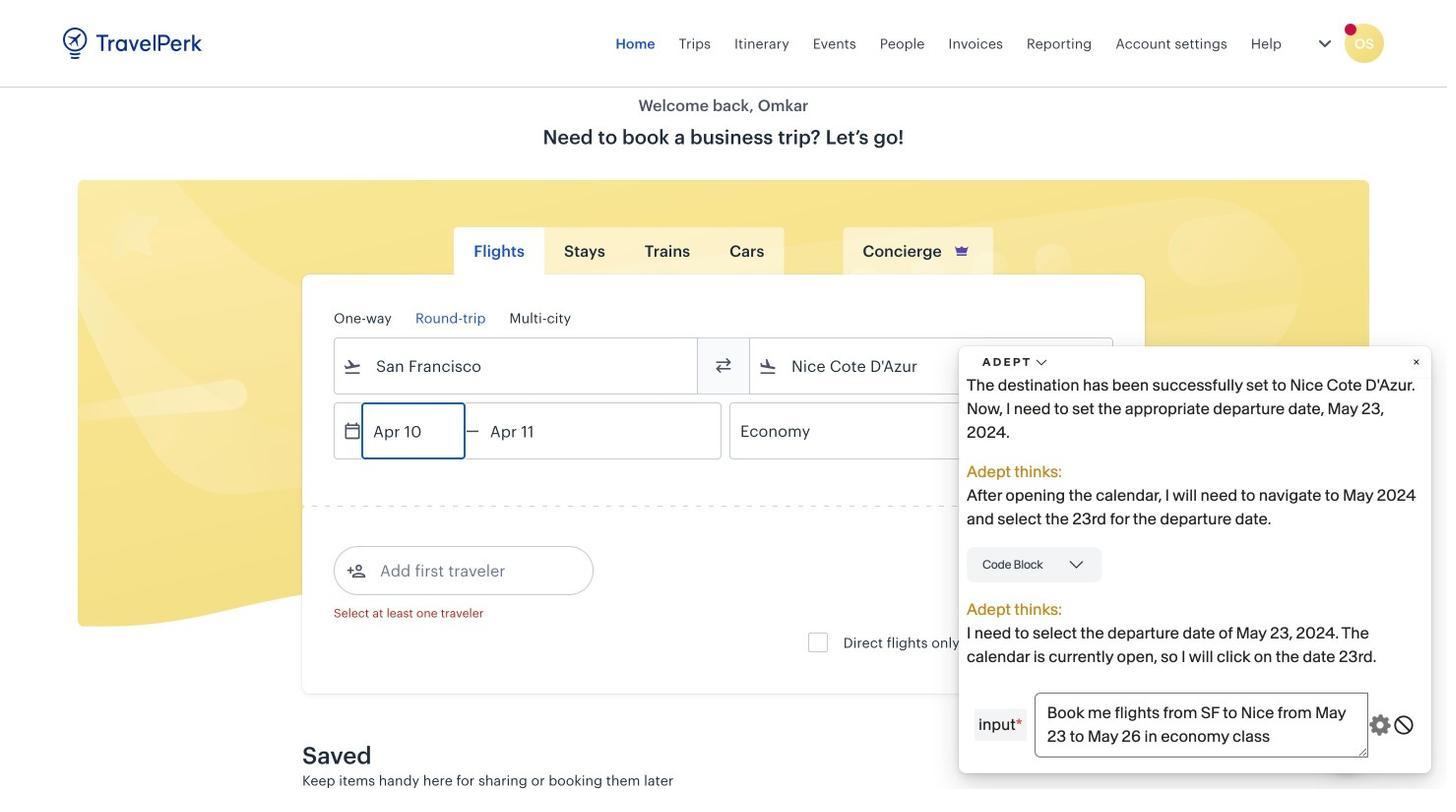 Task type: locate. For each thing, give the bounding box(es) containing it.
From search field
[[362, 351, 672, 382]]

Return text field
[[479, 404, 582, 459]]

Depart text field
[[362, 404, 465, 459]]

Add first traveler search field
[[366, 555, 571, 587]]



Task type: vqa. For each thing, say whether or not it's contained in the screenshot.
Move backward to switch to the previous month. icon
no



Task type: describe. For each thing, give the bounding box(es) containing it.
To search field
[[778, 351, 1087, 382]]



